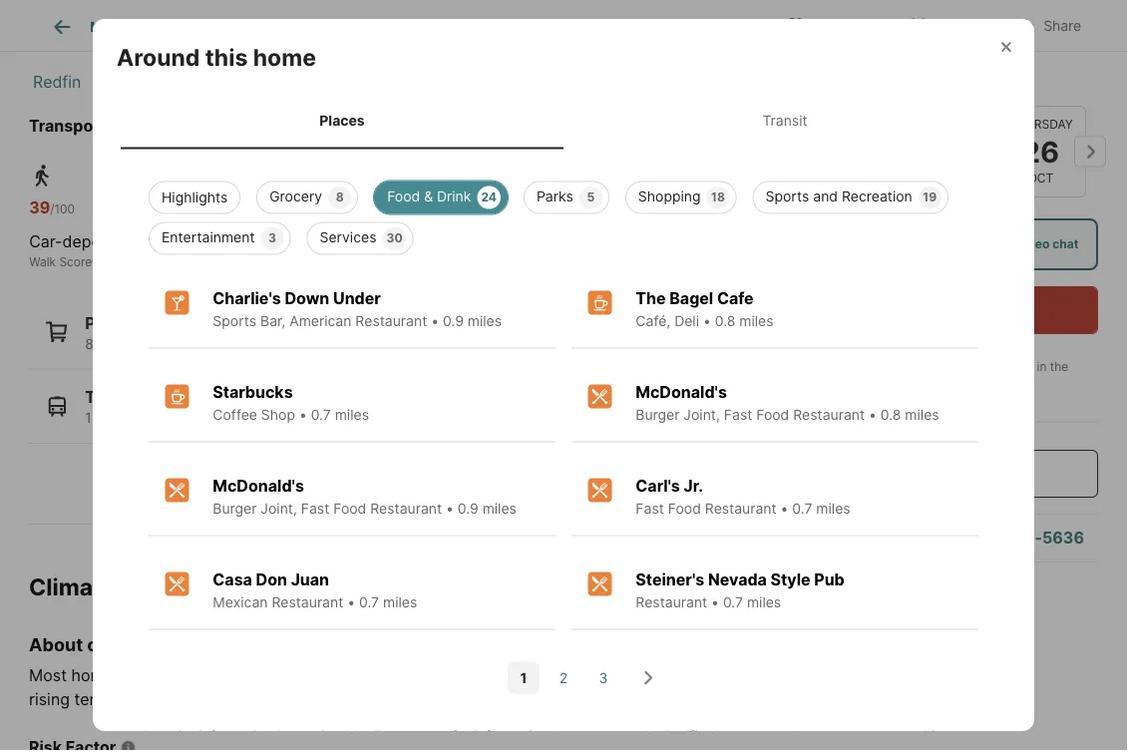 Task type: vqa. For each thing, say whether or not it's contained in the screenshot.
due
yes



Task type: locate. For each thing, give the bounding box(es) containing it.
® down transit
[[319, 255, 327, 270]]

3 oct from the left
[[1029, 171, 1054, 186]]

1 horizontal spatial places
[[320, 112, 365, 129]]

1 vertical spatial 8
[[85, 336, 94, 353]]

tab list containing my redfin
[[29, 0, 701, 51]]

drink
[[437, 188, 471, 205]]

0 horizontal spatial 30
[[387, 231, 403, 245]]

fast inside mcdonald's burger joint, fast food restaurant • 0.8 miles
[[724, 406, 753, 423]]

8 left groceries,
[[85, 336, 94, 353]]

0 vertical spatial sports
[[766, 188, 810, 205]]

shop
[[261, 406, 295, 423]]

mcdonald's for mcdonald's burger joint, fast food restaurant • 0.9 miles
[[213, 476, 304, 496]]

2 ® from the left
[[319, 255, 327, 270]]

& left tax
[[486, 18, 495, 35]]

conduct
[[391, 749, 445, 751]]

share button
[[999, 4, 1099, 45]]

30
[[387, 231, 403, 245], [856, 378, 871, 392]]

1 horizontal spatial /100
[[266, 202, 290, 216]]

1 vertical spatial mcdonald's
[[213, 476, 304, 496]]

redfin inside amenity information is provided by foursquare for informational purposes only. redfin does not endorse or guarantee this information, and recommends buyers conduct their own investigation for their desired amenities.
[[664, 728, 707, 745]]

score right "walk"
[[59, 255, 92, 270]]

fast up carl's jr. fast food restaurant • 0.7 miles
[[724, 406, 753, 423]]

2 vertical spatial redfin
[[664, 728, 707, 745]]

None button
[[996, 106, 1087, 198]]

around up redfin 'link'
[[29, 12, 112, 40]]

1 vertical spatial &
[[424, 188, 433, 205]]

by left 3 button
[[565, 667, 583, 686]]

0 horizontal spatial score
[[59, 255, 92, 270]]

0 vertical spatial 8
[[336, 190, 344, 204]]

1 horizontal spatial around
[[117, 43, 200, 71]]

1 vertical spatial climate
[[588, 667, 642, 686]]

x-
[[937, 17, 951, 34]]

ask
[[807, 528, 837, 548]]

my redfin link
[[50, 15, 159, 39]]

8032
[[188, 117, 231, 136]]

2 oct from the left
[[930, 171, 955, 186]]

climate
[[87, 634, 152, 656], [588, 667, 642, 686]]

around this home dialog
[[93, 19, 1035, 751]]

places right delightful
[[320, 112, 365, 129]]

places inside places 8 groceries, 23 restaurants, 5 parks
[[85, 314, 137, 333]]

® down the dependent
[[92, 255, 100, 270]]

disasters,
[[320, 667, 393, 686]]

1 vertical spatial 0.9
[[458, 500, 479, 517]]

oct
[[831, 171, 857, 186], [930, 171, 955, 186], [1029, 171, 1054, 186]]

food left 64
[[387, 188, 420, 205]]

/100 for 35
[[266, 202, 290, 216]]

groceries,
[[98, 336, 163, 353]]

5
[[587, 190, 595, 204], [271, 336, 280, 353]]

endorse
[[772, 728, 826, 745]]

by inside most homes have some risk of natural disasters, and may be impacted by climate change due to rising temperatures and sea levels.
[[565, 667, 583, 686]]

0 horizontal spatial burger
[[213, 500, 257, 517]]

0 horizontal spatial this
[[117, 12, 160, 40]]

for right foursquare in the left of the page
[[452, 728, 470, 745]]

schools
[[611, 18, 664, 35]]

1 vertical spatial burger
[[213, 500, 257, 517]]

64 /100
[[441, 198, 487, 217]]

2 vertical spatial transit
[[85, 388, 140, 408]]

0 vertical spatial for
[[452, 728, 470, 745]]

1 vertical spatial 5
[[271, 336, 280, 353]]

does
[[711, 728, 743, 745]]

0 vertical spatial places
[[320, 112, 365, 129]]

coffee
[[213, 406, 257, 423]]

0.7 inside carl's jr. fast food restaurant • 0.7 miles
[[793, 500, 813, 517]]

(725)
[[957, 528, 1000, 548]]

• inside charlie's down under sports bar, american restaurant • 0.9 miles
[[431, 313, 439, 330]]

1 horizontal spatial joint,
[[684, 406, 720, 423]]

burger up carl's
[[636, 406, 680, 423]]

thursday 26 oct
[[1009, 117, 1073, 186]]

around this home inside dialog
[[117, 43, 316, 71]]

0.7 inside steiner's nevada style pub restaurant • 0.7 miles
[[723, 594, 743, 611]]

sports inside charlie's down under sports bar, american restaurant • 0.9 miles
[[213, 313, 257, 330]]

0.8 down the cafe
[[715, 313, 736, 330]]

miles inside carl's jr. fast food restaurant • 0.7 miles
[[817, 500, 851, 517]]

fast down carl's
[[636, 500, 665, 517]]

oct up sports and recreation
[[831, 171, 857, 186]]

and left recreation
[[814, 188, 838, 205]]

miles inside charlie's down under sports bar, american restaurant • 0.9 miles
[[468, 313, 502, 330]]

by inside amenity information is provided by foursquare for informational purposes only. redfin does not endorse or guarantee this information, and recommends buyers conduct their own investigation for their desired amenities.
[[354, 728, 370, 745]]

oct button up tour via video chat list box
[[897, 106, 988, 198]]

thursday
[[1009, 117, 1073, 131]]

0 vertical spatial home
[[165, 12, 228, 40]]

sports and recreation
[[766, 188, 913, 205]]

joint, for mcdonald's burger joint, fast food restaurant • 0.9 miles
[[261, 500, 297, 517]]

0 vertical spatial 30
[[387, 231, 403, 245]]

2 score from the left
[[287, 255, 319, 270]]

0 horizontal spatial their
[[448, 749, 479, 751]]

score
[[59, 255, 92, 270], [287, 255, 319, 270]]

tab list up 'parks'
[[117, 92, 1011, 149]]

information
[[199, 728, 273, 745]]

fast up juan
[[301, 500, 330, 517]]

64
[[441, 198, 462, 217]]

0 vertical spatial around
[[29, 12, 112, 40]]

1 horizontal spatial home
[[253, 43, 316, 71]]

• inside carl's jr. fast food restaurant • 0.7 miles
[[781, 500, 789, 517]]

1 horizontal spatial climate
[[588, 667, 642, 686]]

car-dependent walk score ®
[[29, 232, 144, 270]]

redfin up transportation
[[33, 73, 81, 92]]

1 horizontal spatial this
[[205, 43, 248, 71]]

0 vertical spatial mcdonald's
[[636, 383, 727, 402]]

favorite button
[[769, 4, 884, 45]]

1 horizontal spatial score
[[287, 255, 319, 270]]

and inside amenity information is provided by foursquare for informational purposes only. redfin does not endorse or guarantee this information, and recommends buyers conduct their own investigation for their desired amenities.
[[223, 749, 248, 751]]

Oct button
[[798, 105, 889, 199], [897, 106, 988, 198]]

0 horizontal spatial &
[[424, 188, 433, 205]]

amenity information is provided by foursquare for informational purposes only. redfin does not endorse or guarantee this information, and recommends buyers conduct their own investigation for their desired amenities.
[[141, 728, 943, 751]]

shopping
[[639, 188, 701, 205]]

1 horizontal spatial 8
[[336, 190, 344, 204]]

tour via video chat list box
[[786, 219, 1099, 270]]

2
[[560, 669, 568, 686]]

some transit
[[245, 232, 340, 251]]

mcdonald's down 210
[[213, 476, 304, 496]]

food up casa don juan mexican restaurant • 0.7 miles at left
[[334, 500, 367, 517]]

mcdonald's burger joint, fast food restaurant • 0.9 miles
[[213, 476, 517, 517]]

0 horizontal spatial transit
[[85, 388, 140, 408]]

1 horizontal spatial sports
[[766, 188, 810, 205]]

burger for mcdonald's burger joint, fast food restaurant • 0.9 miles
[[213, 500, 257, 517]]

1 horizontal spatial oct
[[930, 171, 955, 186]]

30 right services
[[387, 231, 403, 245]]

1 horizontal spatial mcdonald's
[[636, 383, 727, 402]]

restaurant inside casa don juan mexican restaurant • 0.7 miles
[[272, 594, 344, 611]]

/100 inside 64 /100
[[462, 202, 487, 216]]

0 horizontal spatial 0.8
[[715, 313, 736, 330]]

0 horizontal spatial mcdonald's
[[213, 476, 304, 496]]

1 ® from the left
[[92, 255, 100, 270]]

transportation
[[29, 117, 146, 136]]

0 horizontal spatial sports
[[213, 313, 257, 330]]

bar,
[[261, 313, 286, 330]]

0.8 inside the bagel cafe café, deli • 0.8 miles
[[715, 313, 736, 330]]

0 vertical spatial 0.8
[[715, 313, 736, 330]]

food
[[387, 188, 420, 205], [757, 406, 790, 423], [334, 500, 367, 517], [668, 500, 701, 517]]

redfin right my
[[114, 18, 159, 35]]

0.7 inside casa don juan mexican restaurant • 0.7 miles
[[359, 594, 379, 611]]

1 vertical spatial joint,
[[261, 500, 297, 517]]

burger up casa
[[213, 500, 257, 517]]

informational
[[474, 728, 560, 745]]

3 button
[[588, 662, 620, 694]]

be
[[466, 667, 486, 686]]

about climate risks
[[29, 634, 199, 656]]

redfin up desired
[[664, 728, 707, 745]]

places for places
[[320, 112, 365, 129]]

3 right 2
[[599, 669, 608, 686]]

of
[[244, 667, 259, 686]]

not
[[747, 728, 769, 745]]

for
[[452, 728, 470, 745], [602, 749, 620, 751]]

mcdonald's
[[636, 383, 727, 402], [213, 476, 304, 496]]

0 vertical spatial climate
[[87, 634, 152, 656]]

transit inside transit 120, 121, 207, 208, 209, 210
[[85, 388, 140, 408]]

near
[[149, 117, 185, 136]]

0.7 up disasters,
[[359, 594, 379, 611]]

list box containing grocery
[[133, 173, 995, 255]]

food down jr.
[[668, 500, 701, 517]]

risks up about climate risks
[[121, 573, 176, 601]]

joint, up the don
[[261, 500, 297, 517]]

0 vertical spatial &
[[486, 18, 495, 35]]

1 horizontal spatial by
[[565, 667, 583, 686]]

or
[[931, 412, 954, 432]]

0.8 down days
[[881, 406, 902, 423]]

home down property
[[253, 43, 316, 71]]

this right guarantee
[[919, 728, 943, 745]]

1 vertical spatial home
[[253, 43, 316, 71]]

this down overview at left
[[205, 43, 248, 71]]

sports up restaurants,
[[213, 313, 257, 330]]

1 horizontal spatial 5
[[587, 190, 595, 204]]

around this home down overview at left
[[117, 43, 316, 71]]

2 horizontal spatial oct
[[1029, 171, 1054, 186]]

around this home up redfin 'link'
[[29, 12, 228, 40]]

& for sale
[[486, 18, 495, 35]]

0.7 down nevada
[[723, 594, 743, 611]]

miles inside the bagel cafe café, deli • 0.8 miles
[[740, 313, 774, 330]]

tab list up places tab
[[29, 0, 701, 51]]

recreation
[[842, 188, 913, 205]]

208,
[[176, 410, 205, 427]]

fast
[[724, 406, 753, 423], [301, 500, 330, 517], [636, 500, 665, 517]]

risks up some on the left of the page
[[156, 634, 199, 656]]

transit score ®
[[245, 255, 327, 270]]

1 horizontal spatial ®
[[319, 255, 327, 270]]

the
[[636, 289, 666, 308]]

home right the my redfin
[[165, 12, 228, 40]]

oct down 26
[[1029, 171, 1054, 186]]

5 right 'parks'
[[587, 190, 595, 204]]

1 vertical spatial sports
[[213, 313, 257, 330]]

mcdonald's inside mcdonald's burger joint, fast food restaurant • 0.8 miles
[[636, 383, 727, 402]]

3 up transit score ®
[[269, 231, 276, 245]]

restaurant inside carl's jr. fast food restaurant • 0.7 miles
[[705, 500, 777, 517]]

& inside around this home dialog
[[424, 188, 433, 205]]

0 horizontal spatial /100
[[50, 202, 75, 216]]

0 horizontal spatial by
[[354, 728, 370, 745]]

(725) 999-5636 link
[[957, 528, 1085, 548]]

score down some transit
[[287, 255, 319, 270]]

transit down the some
[[245, 255, 283, 270]]

property details
[[306, 18, 411, 35]]

option
[[786, 219, 927, 270]]

for down purposes
[[602, 749, 620, 751]]

2 horizontal spatial this
[[919, 728, 943, 745]]

1 horizontal spatial 3
[[599, 669, 608, 686]]

0 vertical spatial 0.9
[[443, 313, 464, 330]]

1 horizontal spatial redfin
[[114, 18, 159, 35]]

and down information
[[223, 749, 248, 751]]

1 horizontal spatial transit
[[245, 255, 283, 270]]

0 horizontal spatial around
[[29, 12, 112, 40]]

1 horizontal spatial burger
[[636, 406, 680, 423]]

places up groceries,
[[85, 314, 137, 333]]

may
[[430, 667, 462, 686]]

parks
[[537, 188, 574, 205]]

joint, inside mcdonald's burger joint, fast food restaurant • 0.9 miles
[[261, 500, 297, 517]]

or
[[830, 728, 844, 745]]

1 horizontal spatial 0.8
[[881, 406, 902, 423]]

joint, inside mcdonald's burger joint, fast food restaurant • 0.8 miles
[[684, 406, 720, 423]]

0 vertical spatial redfin
[[114, 18, 159, 35]]

0.7 for steiner's nevada style pub
[[723, 594, 743, 611]]

1 vertical spatial around
[[117, 43, 200, 71]]

1 vertical spatial 3
[[599, 669, 608, 686]]

0.7 up "ask"
[[793, 500, 813, 517]]

& inside "tab"
[[486, 18, 495, 35]]

1 vertical spatial around this home
[[117, 43, 316, 71]]

0 vertical spatial transit
[[763, 112, 808, 129]]

entertainment
[[162, 229, 255, 246]]

• inside mcdonald's burger joint, fast food restaurant • 0.9 miles
[[446, 500, 454, 517]]

fast inside mcdonald's burger joint, fast food restaurant • 0.9 miles
[[301, 500, 330, 517]]

american
[[290, 313, 352, 330]]

this inside amenity information is provided by foursquare for informational purposes only. redfin does not endorse or guarantee this information, and recommends buyers conduct their own investigation for their desired amenities.
[[919, 728, 943, 745]]

their
[[448, 749, 479, 751], [624, 749, 654, 751]]

& for food
[[424, 188, 433, 205]]

0 horizontal spatial home
[[165, 12, 228, 40]]

none button containing 26
[[996, 106, 1087, 198]]

charlie's
[[213, 289, 281, 308]]

by up buyers
[[354, 728, 370, 745]]

1 horizontal spatial their
[[624, 749, 654, 751]]

transit tab
[[564, 96, 1007, 145]]

0 horizontal spatial 8
[[85, 336, 94, 353]]

1 horizontal spatial &
[[486, 18, 495, 35]]

places inside tab
[[320, 112, 365, 129]]

3 inside button
[[599, 669, 608, 686]]

redfin inside my redfin link
[[114, 18, 159, 35]]

0 horizontal spatial oct
[[831, 171, 857, 186]]

food up carl's jr. fast food restaurant • 0.7 miles
[[757, 406, 790, 423]]

1 horizontal spatial fast
[[636, 500, 665, 517]]

steiner's
[[636, 570, 705, 590]]

0 vertical spatial around this home
[[29, 12, 228, 40]]

& left 64
[[424, 188, 433, 205]]

this right my
[[117, 12, 160, 40]]

oct up 19
[[930, 171, 955, 186]]

30 right the last
[[856, 378, 871, 392]]

food inside list box
[[387, 188, 420, 205]]

2 horizontal spatial transit
[[763, 112, 808, 129]]

burger inside mcdonald's burger joint, fast food restaurant • 0.9 miles
[[213, 500, 257, 517]]

0.7 right shop
[[311, 406, 331, 423]]

oct button left 19
[[798, 105, 889, 199]]

miles inside mcdonald's burger joint, fast food restaurant • 0.8 miles
[[906, 406, 940, 423]]

1 vertical spatial by
[[354, 728, 370, 745]]

miles inside mcdonald's burger joint, fast food restaurant • 0.9 miles
[[483, 500, 517, 517]]

their down only.
[[624, 749, 654, 751]]

1 /100 from the left
[[50, 202, 75, 216]]

1 vertical spatial tab list
[[117, 92, 1011, 149]]

1 score from the left
[[59, 255, 92, 270]]

mcdonald's down deli at the right top of page
[[636, 383, 727, 402]]

0 vertical spatial burger
[[636, 406, 680, 423]]

share
[[1044, 17, 1082, 34]]

8 inside places 8 groceries, 23 restaurants, 5 parks
[[85, 336, 94, 353]]

0 vertical spatial tab list
[[29, 0, 701, 51]]

5 down the bar, at the top left of the page
[[271, 336, 280, 353]]

tab list
[[29, 0, 701, 51], [117, 92, 1011, 149]]

joint, up jr.
[[684, 406, 720, 423]]

climate up the homes
[[87, 634, 152, 656]]

2 horizontal spatial redfin
[[664, 728, 707, 745]]

ask a question link
[[807, 528, 922, 548]]

0 vertical spatial 3
[[269, 231, 276, 245]]

burger inside mcdonald's burger joint, fast food restaurant • 0.8 miles
[[636, 406, 680, 423]]

0.7 for carl's jr.
[[793, 500, 813, 517]]

209,
[[209, 410, 239, 427]]

transit inside tab
[[763, 112, 808, 129]]

mcdonald's inside mcdonald's burger joint, fast food restaurant • 0.9 miles
[[213, 476, 304, 496]]

redfin link
[[33, 73, 81, 92]]

climate right the 2 button
[[588, 667, 642, 686]]

change
[[647, 667, 702, 686]]

their left own
[[448, 749, 479, 751]]

food inside carl's jr. fast food restaurant • 0.7 miles
[[668, 500, 701, 517]]

list box
[[133, 173, 995, 255]]

around down the my redfin
[[117, 43, 200, 71]]

19
[[924, 190, 937, 204]]

2 horizontal spatial /100
[[462, 202, 487, 216]]

sports right 18
[[766, 188, 810, 205]]

2 horizontal spatial fast
[[724, 406, 753, 423]]

most
[[29, 667, 67, 686]]

0 horizontal spatial oct button
[[798, 105, 889, 199]]

0 horizontal spatial ®
[[92, 255, 100, 270]]

0 horizontal spatial fast
[[301, 500, 330, 517]]

0 horizontal spatial 5
[[271, 336, 280, 353]]

0 vertical spatial 5
[[587, 190, 595, 204]]

2 their from the left
[[624, 749, 654, 751]]

transit up 120,
[[85, 388, 140, 408]]

/100 inside 35 /100
[[266, 202, 290, 216]]

1 vertical spatial 0.8
[[881, 406, 902, 423]]

5 inside places 8 groceries, 23 restaurants, 5 parks
[[271, 336, 280, 353]]

8 up services
[[336, 190, 344, 204]]

1 their from the left
[[448, 749, 479, 751]]

2 vertical spatial this
[[919, 728, 943, 745]]

0 horizontal spatial places
[[85, 314, 137, 333]]

overview
[[201, 18, 264, 35]]

•
[[431, 313, 439, 330], [704, 313, 711, 330], [299, 406, 307, 423], [869, 406, 877, 423], [446, 500, 454, 517], [781, 500, 789, 517], [348, 594, 355, 611], [712, 594, 720, 611]]

tab list containing places
[[117, 92, 1011, 149]]

risk
[[212, 667, 239, 686]]

0 horizontal spatial redfin
[[33, 73, 81, 92]]

0 vertical spatial this
[[117, 12, 160, 40]]

2 /100 from the left
[[266, 202, 290, 216]]

carl's jr. fast food restaurant • 0.7 miles
[[636, 476, 851, 517]]

climate
[[29, 573, 115, 601]]

starbucks
[[213, 383, 293, 402]]

food inside mcdonald's burger joint, fast food restaurant • 0.9 miles
[[334, 500, 367, 517]]

information,
[[141, 749, 219, 751]]

by
[[565, 667, 583, 686], [354, 728, 370, 745]]

1 vertical spatial transit
[[245, 255, 283, 270]]

0 horizontal spatial 3
[[269, 231, 276, 245]]

1 vertical spatial for
[[602, 749, 620, 751]]

35 /100
[[245, 198, 290, 217]]

/100 inside 39 /100
[[50, 202, 75, 216]]

3 /100 from the left
[[462, 202, 487, 216]]

• inside the bagel cafe café, deli • 0.8 miles
[[704, 313, 711, 330]]

1 vertical spatial redfin
[[33, 73, 81, 92]]

®
[[92, 255, 100, 270], [319, 255, 327, 270]]

1 vertical spatial 30
[[856, 378, 871, 392]]

transit up sports and recreation
[[763, 112, 808, 129]]

1 horizontal spatial oct button
[[897, 106, 988, 198]]



Task type: describe. For each thing, give the bounding box(es) containing it.
walk
[[29, 255, 56, 270]]

cafe
[[717, 289, 754, 308]]

207,
[[145, 410, 172, 427]]

23
[[167, 336, 184, 353]]

highlights
[[162, 189, 228, 206]]

and left may
[[398, 667, 426, 686]]

chat
[[1053, 237, 1079, 252]]

food & drink 24
[[387, 188, 497, 205]]

restaurant inside charlie's down under sports bar, american restaurant • 0.9 miles
[[356, 313, 427, 330]]

casa
[[213, 570, 252, 590]]

transit for transit 120, 121, 207, 208, 209, 210
[[85, 388, 140, 408]]

restaurant inside mcdonald's burger joint, fast food restaurant • 0.9 miles
[[370, 500, 442, 517]]

tour via video chat
[[968, 237, 1079, 252]]

burger for mcdonald's burger joint, fast food restaurant • 0.8 miles
[[636, 406, 680, 423]]

grocery
[[270, 188, 323, 205]]

fast inside carl's jr. fast food restaurant • 0.7 miles
[[636, 500, 665, 517]]

out
[[951, 17, 974, 34]]

18
[[712, 190, 725, 204]]

home inside dialog
[[253, 43, 316, 71]]

property details tab
[[285, 3, 432, 51]]

5636
[[1043, 528, 1085, 548]]

natural
[[263, 667, 316, 686]]

places tab
[[121, 96, 564, 145]]

miles inside casa don juan mexican restaurant • 0.7 miles
[[383, 594, 417, 611]]

jr.
[[684, 476, 704, 496]]

provided
[[292, 728, 350, 745]]

35
[[245, 198, 266, 217]]

24
[[481, 190, 497, 204]]

0.7 for casa don juan
[[359, 594, 379, 611]]

recommends
[[252, 749, 338, 751]]

impacted
[[490, 667, 560, 686]]

1 vertical spatial risks
[[156, 634, 199, 656]]

places 8 groceries, 23 restaurants, 5 parks
[[85, 314, 320, 353]]

score inside the car-dependent walk score ®
[[59, 255, 92, 270]]

39 /100
[[29, 198, 75, 217]]

210
[[242, 410, 266, 427]]

39
[[29, 198, 50, 217]]

delightful
[[234, 117, 311, 136]]

mcdonald's for mcdonald's burger joint, fast food restaurant • 0.8 miles
[[636, 383, 727, 402]]

x-out
[[937, 17, 974, 34]]

homes
[[71, 667, 122, 686]]

• inside casa don juan mexican restaurant • 0.7 miles
[[348, 594, 355, 611]]

and down some on the left of the page
[[180, 691, 208, 710]]

is
[[277, 728, 288, 745]]

tour
[[968, 237, 995, 252]]

transit for transit score ®
[[245, 255, 283, 270]]

charlie's down under sports bar, american restaurant • 0.9 miles
[[213, 289, 502, 330]]

0.9 inside mcdonald's burger joint, fast food restaurant • 0.9 miles
[[458, 500, 479, 517]]

some
[[245, 232, 288, 251]]

overview tab
[[180, 3, 285, 51]]

food inside mcdonald's burger joint, fast food restaurant • 0.8 miles
[[757, 406, 790, 423]]

buyers
[[342, 749, 387, 751]]

climate risks
[[29, 573, 176, 601]]

® inside the car-dependent walk score ®
[[92, 255, 100, 270]]

nevada
[[709, 570, 767, 590]]

list box inside around this home dialog
[[133, 173, 995, 255]]

0.7 inside the starbucks coffee shop • 0.7 miles
[[311, 406, 331, 423]]

joint, for mcdonald's burger joint, fast food restaurant • 0.8 miles
[[684, 406, 720, 423]]

mexican
[[213, 594, 268, 611]]

sale & tax history tab
[[432, 3, 590, 51]]

fast for mcdonald's burger joint, fast food restaurant • 0.8 miles
[[724, 406, 753, 423]]

casa don juan mexican restaurant • 0.7 miles
[[213, 570, 417, 611]]

schools tab
[[590, 3, 685, 51]]

parks
[[284, 336, 320, 353]]

121,
[[116, 410, 141, 427]]

restaurant inside mcdonald's burger joint, fast food restaurant • 0.8 miles
[[794, 406, 865, 423]]

30 inside 'services 30'
[[387, 231, 403, 245]]

style
[[771, 570, 811, 590]]

services
[[320, 229, 377, 246]]

restaurant inside steiner's nevada style pub restaurant • 0.7 miles
[[636, 594, 708, 611]]

in
[[1037, 360, 1047, 374]]

• inside the starbucks coffee shop • 0.7 miles
[[299, 406, 307, 423]]

only.
[[630, 728, 661, 745]]

guarantee
[[848, 728, 915, 745]]

1 vertical spatial this
[[205, 43, 248, 71]]

dependent
[[62, 232, 144, 251]]

some
[[167, 667, 208, 686]]

tab list inside around this home dialog
[[117, 92, 1011, 149]]

levels.
[[244, 691, 291, 710]]

0.8 inside mcdonald's burger joint, fast food restaurant • 0.8 miles
[[881, 406, 902, 423]]

the bagel cafe café, deli • 0.8 miles
[[636, 289, 774, 330]]

climate inside most homes have some risk of natural disasters, and may be impacted by climate change due to rising temperatures and sea levels.
[[588, 667, 642, 686]]

ask a question
[[807, 528, 922, 548]]

/100 for 39
[[50, 202, 75, 216]]

• inside steiner's nevada style pub restaurant • 0.7 miles
[[712, 594, 720, 611]]

0.9 inside charlie's down under sports bar, american restaurant • 0.9 miles
[[443, 313, 464, 330]]

to
[[740, 667, 755, 686]]

have
[[126, 667, 162, 686]]

bagel
[[670, 289, 714, 308]]

transit for transit
[[763, 112, 808, 129]]

0 horizontal spatial for
[[452, 728, 470, 745]]

miles inside steiner's nevada style pub restaurant • 0.7 miles
[[747, 594, 782, 611]]

starbucks coffee shop • 0.7 miles
[[213, 383, 369, 423]]

0 horizontal spatial climate
[[87, 634, 152, 656]]

investigation
[[514, 749, 598, 751]]

8 inside around this home dialog
[[336, 190, 344, 204]]

1 button
[[508, 662, 540, 694]]

transit
[[292, 232, 340, 251]]

places for places 8 groceries, 23 restaurants, 5 parks
[[85, 314, 137, 333]]

foursquare
[[374, 728, 448, 745]]

0 vertical spatial risks
[[121, 573, 176, 601]]

fast for mcdonald's burger joint, fast food restaurant • 0.9 miles
[[301, 500, 330, 517]]

120,
[[85, 410, 112, 427]]

sea
[[213, 691, 240, 710]]

1 oct from the left
[[831, 171, 857, 186]]

tax
[[499, 18, 519, 35]]

around this home element
[[117, 19, 340, 71]]

next image
[[1075, 136, 1107, 168]]

around inside dialog
[[117, 43, 200, 71]]

a
[[840, 528, 850, 548]]

1 horizontal spatial for
[[602, 749, 620, 751]]

30 inside in the last 30 days
[[856, 378, 871, 392]]

in the last 30 days
[[832, 360, 1073, 392]]

5 inside around this home dialog
[[587, 190, 595, 204]]

don
[[256, 570, 287, 590]]

video
[[1018, 237, 1050, 252]]

last
[[832, 378, 853, 392]]

• inside mcdonald's burger joint, fast food restaurant • 0.8 miles
[[869, 406, 877, 423]]

details
[[367, 18, 411, 35]]

/100 for 64
[[462, 202, 487, 216]]

via
[[998, 237, 1015, 252]]

miles inside the starbucks coffee shop • 0.7 miles
[[335, 406, 369, 423]]

down
[[285, 289, 330, 308]]

oct inside thursday 26 oct
[[1029, 171, 1054, 186]]

services 30
[[320, 229, 403, 246]]



